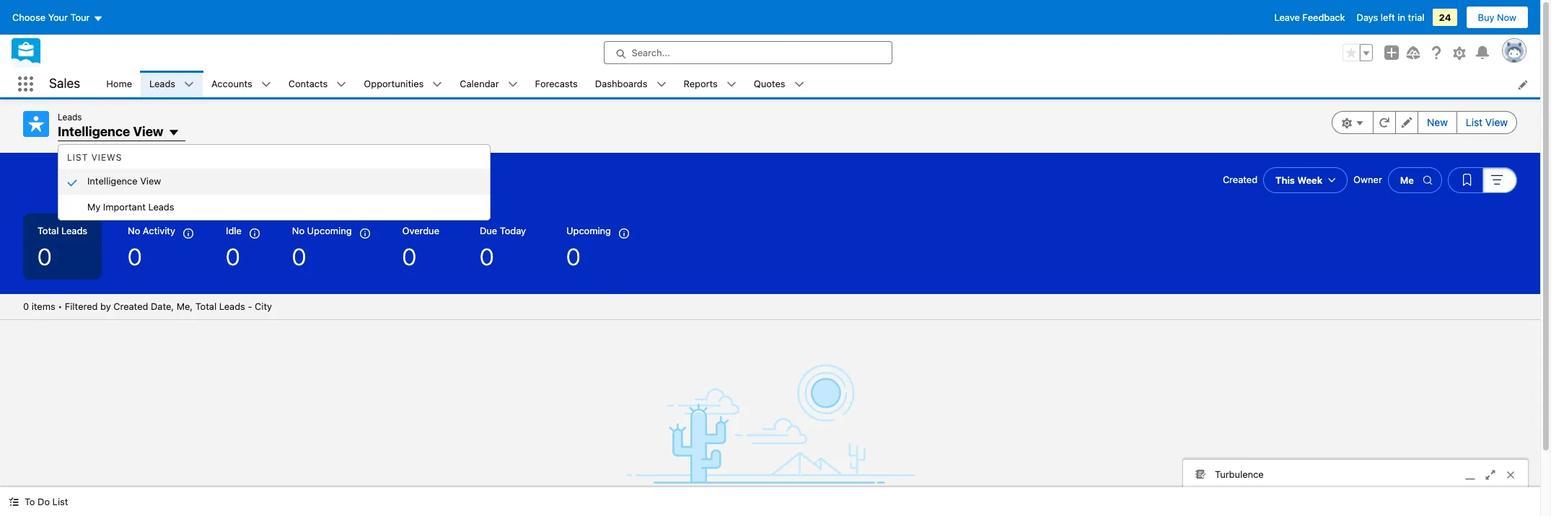 Task type: describe. For each thing, give the bounding box(es) containing it.
search...
[[632, 47, 670, 58]]

leads down sales
[[58, 112, 82, 123]]

24
[[1439, 12, 1451, 23]]

this
[[1276, 174, 1295, 186]]

leads inside list box
[[148, 201, 174, 213]]

group containing new
[[1332, 111, 1518, 134]]

do
[[38, 496, 50, 508]]

text default image inside to do list button
[[9, 497, 19, 507]]

today
[[500, 225, 526, 236]]

views
[[91, 152, 122, 163]]

leads left -
[[219, 301, 245, 312]]

leads inside list item
[[149, 78, 175, 89]]

0 down the idle
[[226, 243, 240, 270]]

2 upcoming from the left
[[567, 225, 611, 236]]

no upcoming
[[292, 225, 352, 236]]

list for list view
[[1466, 116, 1483, 128]]

list views
[[67, 152, 122, 163]]

days
[[1357, 12, 1378, 23]]

reports list item
[[675, 71, 745, 97]]

leads list item
[[141, 71, 203, 97]]

choose your tour
[[12, 12, 90, 23]]

this week
[[1276, 174, 1323, 186]]

accounts link
[[203, 71, 261, 97]]

no activity
[[128, 225, 175, 236]]

1 upcoming from the left
[[307, 225, 352, 236]]

text default image for reports
[[727, 80, 737, 90]]

dashboards
[[595, 78, 648, 89]]

sales
[[49, 76, 80, 91]]

opportunities list item
[[355, 71, 451, 97]]

accounts
[[212, 78, 252, 89]]

leave
[[1275, 12, 1300, 23]]

forecasts link
[[526, 71, 587, 97]]

buy now
[[1478, 12, 1517, 23]]

key performance indicators group
[[0, 213, 1541, 294]]

contacts link
[[280, 71, 337, 97]]

choose your tour button
[[12, 6, 104, 29]]

leads inside total leads 0
[[61, 225, 87, 236]]

list view button
[[1457, 111, 1518, 134]]

me,
[[177, 301, 193, 312]]

dashboards list item
[[587, 71, 675, 97]]

your
[[48, 12, 68, 23]]

now
[[1497, 12, 1517, 23]]

to do list
[[25, 496, 68, 508]]

overdue 0
[[402, 225, 439, 270]]

forecasts
[[535, 78, 578, 89]]

me button
[[1388, 167, 1442, 193]]

leads | list views list box
[[58, 146, 490, 220]]

due
[[480, 225, 497, 236]]

text default image for leads
[[184, 80, 194, 90]]

new
[[1427, 116, 1448, 128]]

owner
[[1354, 174, 1382, 185]]

0 items • filtered by created date, me, total leads - city status
[[23, 301, 272, 312]]

tour
[[70, 12, 90, 23]]

leads link
[[141, 71, 184, 97]]

to
[[25, 496, 35, 508]]

total inside total leads 0
[[38, 225, 59, 236]]

view inside button
[[1486, 116, 1508, 128]]

in
[[1398, 12, 1406, 23]]

choose
[[12, 12, 46, 23]]

0 left the items
[[23, 301, 29, 312]]

buy
[[1478, 12, 1495, 23]]

reports
[[684, 78, 718, 89]]

due today 0
[[480, 225, 526, 270]]

days left in trial
[[1357, 12, 1425, 23]]

filtered
[[65, 301, 98, 312]]

intelligence view link
[[58, 169, 490, 194]]

view down leads link on the top left of the page
[[133, 124, 164, 139]]

quotes link
[[745, 71, 794, 97]]

0 inside overdue 0
[[402, 243, 416, 270]]

by
[[100, 301, 111, 312]]

no for no upcoming
[[292, 225, 305, 236]]

items
[[32, 301, 55, 312]]

0 vertical spatial intelligence
[[58, 124, 130, 139]]

to do list button
[[0, 488, 77, 517]]

total leads 0
[[38, 225, 87, 270]]

dashboards link
[[587, 71, 656, 97]]

buy now button
[[1466, 6, 1529, 29]]

city
[[255, 301, 272, 312]]



Task type: locate. For each thing, give the bounding box(es) containing it.
text default image inside quotes list item
[[794, 80, 804, 90]]

feedback
[[1303, 12, 1345, 23]]

leave feedback link
[[1275, 12, 1345, 23]]

list containing home
[[98, 71, 1541, 97]]

intelligence view inside "leads | list views" list box
[[87, 175, 161, 187]]

list view
[[1466, 116, 1508, 128]]

0 inside due today 0
[[480, 243, 494, 270]]

text default image left the 'to'
[[9, 497, 19, 507]]

0
[[38, 243, 52, 270], [128, 243, 142, 270], [226, 243, 240, 270], [292, 243, 306, 270], [402, 243, 416, 270], [480, 243, 494, 270], [567, 243, 581, 270], [23, 301, 29, 312]]

0 vertical spatial list
[[1466, 116, 1483, 128]]

0 down due
[[480, 243, 494, 270]]

2 vertical spatial list
[[52, 496, 68, 508]]

contacts
[[288, 78, 328, 89]]

total
[[38, 225, 59, 236], [195, 301, 217, 312]]

1 horizontal spatial total
[[195, 301, 217, 312]]

search... button
[[604, 41, 892, 64]]

2 no from the left
[[292, 225, 305, 236]]

0 up the items
[[38, 243, 52, 270]]

text default image right reports
[[727, 80, 737, 90]]

1 vertical spatial list
[[67, 152, 88, 163]]

home
[[106, 78, 132, 89]]

upcoming
[[307, 225, 352, 236], [567, 225, 611, 236]]

text default image inside contacts "list item"
[[337, 80, 347, 90]]

calendar link
[[451, 71, 508, 97]]

2 vertical spatial group
[[1448, 167, 1518, 193]]

text default image inside leads list item
[[184, 80, 194, 90]]

1 vertical spatial total
[[195, 301, 217, 312]]

trial
[[1408, 12, 1425, 23]]

list inside list box
[[67, 152, 88, 163]]

text default image for opportunities
[[432, 80, 443, 90]]

text default image right 'quotes'
[[794, 80, 804, 90]]

view inside list box
[[140, 175, 161, 187]]

text default image for quotes
[[794, 80, 804, 90]]

2 horizontal spatial text default image
[[656, 80, 666, 90]]

no down my important leads link
[[292, 225, 305, 236]]

leads down my
[[61, 225, 87, 236]]

reports link
[[675, 71, 727, 97]]

no
[[128, 225, 140, 236], [292, 225, 305, 236]]

0 horizontal spatial total
[[38, 225, 59, 236]]

•
[[58, 301, 62, 312]]

1 horizontal spatial created
[[1223, 174, 1258, 185]]

0 inside total leads 0
[[38, 243, 52, 270]]

text default image inside dashboards list item
[[656, 80, 666, 90]]

0 horizontal spatial upcoming
[[307, 225, 352, 236]]

group
[[1343, 44, 1373, 61], [1332, 111, 1518, 134], [1448, 167, 1518, 193]]

created
[[1223, 174, 1258, 185], [113, 301, 148, 312]]

list
[[98, 71, 1541, 97]]

intelligence inside "leads | list views" list box
[[87, 175, 138, 187]]

opportunities link
[[355, 71, 432, 97]]

view right new
[[1486, 116, 1508, 128]]

text default image inside opportunities list item
[[432, 80, 443, 90]]

-
[[248, 301, 252, 312]]

text default image for calendar
[[508, 80, 518, 90]]

group up me button
[[1332, 111, 1518, 134]]

0 vertical spatial group
[[1343, 44, 1373, 61]]

intelligence up "list views" on the top left of page
[[58, 124, 130, 139]]

0 vertical spatial intelligence view
[[58, 124, 164, 139]]

home link
[[98, 71, 141, 97]]

1 vertical spatial group
[[1332, 111, 1518, 134]]

intelligence view up important
[[87, 175, 161, 187]]

text default image left calendar link
[[432, 80, 443, 90]]

week
[[1298, 174, 1323, 186]]

leads right home
[[149, 78, 175, 89]]

opportunities
[[364, 78, 424, 89]]

leads up activity
[[148, 201, 174, 213]]

no for no activity
[[128, 225, 140, 236]]

quotes
[[754, 78, 785, 89]]

created left "this"
[[1223, 174, 1258, 185]]

intelligence view
[[58, 124, 164, 139], [87, 175, 161, 187]]

3 text default image from the left
[[656, 80, 666, 90]]

0 horizontal spatial text default image
[[184, 80, 194, 90]]

important
[[103, 201, 146, 213]]

0 vertical spatial total
[[38, 225, 59, 236]]

intelligence view up views
[[58, 124, 164, 139]]

calendar list item
[[451, 71, 526, 97]]

text default image inside the calendar "list item"
[[508, 80, 518, 90]]

accounts list item
[[203, 71, 280, 97]]

this week button
[[1264, 167, 1348, 193]]

1 no from the left
[[128, 225, 140, 236]]

group down list view button
[[1448, 167, 1518, 193]]

me
[[1400, 174, 1414, 186]]

2 text default image from the left
[[508, 80, 518, 90]]

0 down overdue
[[402, 243, 416, 270]]

quotes list item
[[745, 71, 813, 97]]

1 vertical spatial intelligence
[[87, 175, 138, 187]]

left
[[1381, 12, 1395, 23]]

1 horizontal spatial no
[[292, 225, 305, 236]]

text default image inside "reports" list item
[[727, 80, 737, 90]]

text default image for accounts
[[261, 80, 271, 90]]

text default image left accounts link
[[184, 80, 194, 90]]

0 down no activity
[[128, 243, 142, 270]]

0 down the no upcoming
[[292, 243, 306, 270]]

1 vertical spatial intelligence view
[[87, 175, 161, 187]]

no down the my important leads
[[128, 225, 140, 236]]

text default image right calendar
[[508, 80, 518, 90]]

new button
[[1418, 111, 1458, 134]]

1 horizontal spatial upcoming
[[567, 225, 611, 236]]

text default image
[[261, 80, 271, 90], [337, 80, 347, 90], [432, 80, 443, 90], [727, 80, 737, 90], [794, 80, 804, 90], [9, 497, 19, 507]]

my important leads
[[87, 201, 174, 213]]

0 items • filtered by created date, me, total leads - city
[[23, 301, 272, 312]]

text default image inside accounts list item
[[261, 80, 271, 90]]

0 horizontal spatial created
[[113, 301, 148, 312]]

text default image right 'contacts'
[[337, 80, 347, 90]]

contacts list item
[[280, 71, 355, 97]]

my important leads link
[[58, 194, 490, 220]]

list left views
[[67, 152, 88, 163]]

intelligence down views
[[87, 175, 138, 187]]

calendar
[[460, 78, 499, 89]]

list right new
[[1466, 116, 1483, 128]]

date,
[[151, 301, 174, 312]]

text default image down search...
[[656, 80, 666, 90]]

0 vertical spatial created
[[1223, 174, 1258, 185]]

group down days
[[1343, 44, 1373, 61]]

text default image for dashboards
[[656, 80, 666, 90]]

1 horizontal spatial text default image
[[508, 80, 518, 90]]

text default image for contacts
[[337, 80, 347, 90]]

view up the my important leads
[[140, 175, 161, 187]]

leads
[[149, 78, 175, 89], [58, 112, 82, 123], [148, 201, 174, 213], [61, 225, 87, 236], [219, 301, 245, 312]]

intelligence
[[58, 124, 130, 139], [87, 175, 138, 187]]

idle
[[226, 225, 242, 236]]

list right do
[[52, 496, 68, 508]]

overdue
[[402, 225, 439, 236]]

list for list views
[[67, 152, 88, 163]]

turbulence
[[1215, 469, 1264, 480]]

leave feedback
[[1275, 12, 1345, 23]]

my
[[87, 201, 101, 213]]

created right by
[[113, 301, 148, 312]]

0 right due today 0
[[567, 243, 581, 270]]

1 text default image from the left
[[184, 80, 194, 90]]

text default image right accounts
[[261, 80, 271, 90]]

list
[[1466, 116, 1483, 128], [67, 152, 88, 163], [52, 496, 68, 508]]

1 vertical spatial created
[[113, 301, 148, 312]]

text default image
[[184, 80, 194, 90], [508, 80, 518, 90], [656, 80, 666, 90]]

0 horizontal spatial no
[[128, 225, 140, 236]]

activity
[[143, 225, 175, 236]]

view
[[1486, 116, 1508, 128], [133, 124, 164, 139], [140, 175, 161, 187]]



Task type: vqa. For each thing, say whether or not it's contained in the screenshot.
Contacts link
yes



